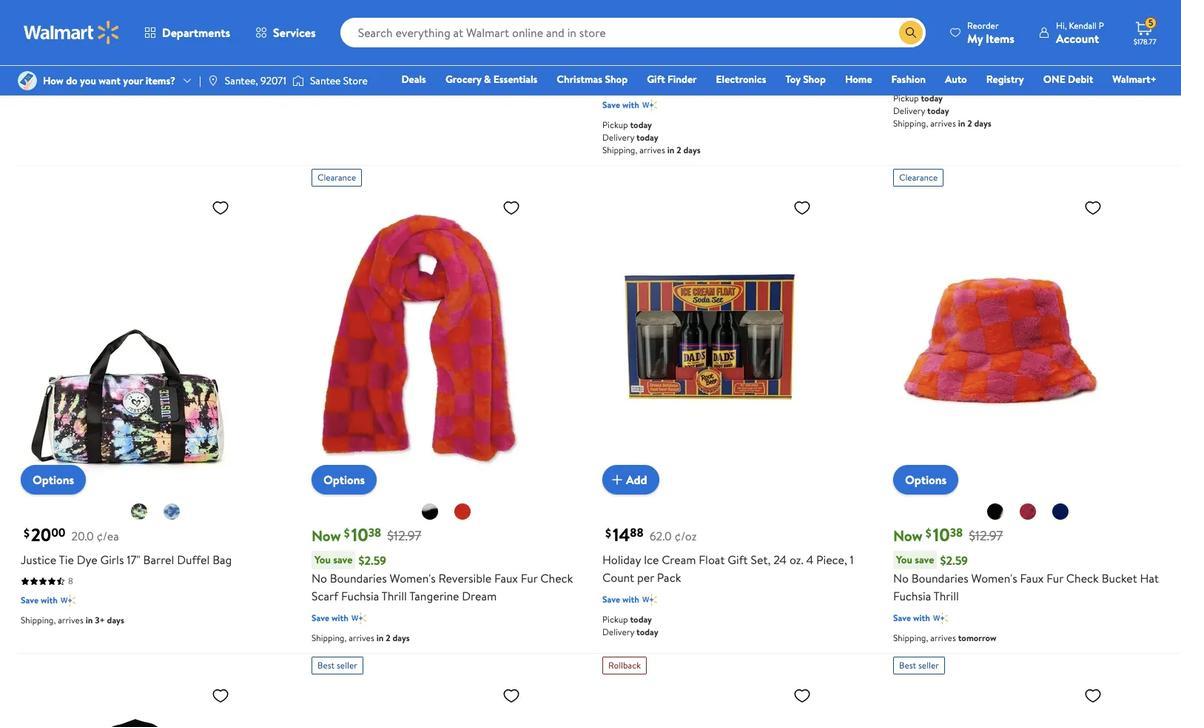 Task type: locate. For each thing, give the bounding box(es) containing it.
dye
[[77, 552, 98, 568]]

00
[[51, 525, 66, 541]]

women's down black soot image
[[972, 570, 1018, 586]]

seller for 'marvel: spiderman super web slinger kids toy action figure for boys and girls (9)' image
[[919, 659, 939, 672]]

2 clearance from the left
[[899, 171, 938, 184]]

1 vertical spatial home
[[845, 72, 873, 87]]

&
[[484, 72, 491, 87]]

88
[[630, 525, 644, 541]]

shipping,
[[21, 56, 56, 68], [312, 56, 347, 68], [894, 117, 929, 130], [603, 144, 638, 156], [21, 614, 56, 626], [312, 632, 347, 644], [894, 632, 929, 644]]

fuchsia inside you save $2.59 no boundaries women's faux fur check bucket hat fuchsia thrill
[[894, 588, 931, 604]]

tangerine
[[410, 588, 459, 604]]

2 seller from the left
[[919, 659, 939, 672]]

2 fur from the left
[[1047, 570, 1064, 586]]

now $ 10 38 $12.97 down the black soot/al white icon
[[312, 522, 422, 547]]

1 horizontal spatial now $ 10 38 $12.97
[[894, 522, 1003, 547]]

1 horizontal spatial fuchsia
[[894, 588, 931, 604]]

in
[[720, 39, 729, 55], [958, 117, 966, 130], [668, 144, 675, 156], [86, 614, 93, 626], [377, 632, 384, 644]]

2 vertical spatial pickup
[[603, 613, 628, 626]]

1 horizontal spatial $2.59
[[941, 552, 968, 568]]

1 horizontal spatial save
[[915, 552, 935, 567]]

clearance
[[318, 171, 356, 184], [899, 171, 938, 184]]

0 vertical spatial gift
[[647, 72, 665, 87]]

save right 1
[[915, 552, 935, 567]]

1 women's from the left
[[390, 570, 436, 586]]

1 $ from the left
[[24, 525, 30, 541]]

$2.59 inside you save $2.59 no boundaries women's faux fur check bucket hat fuchsia thrill
[[941, 552, 968, 568]]

0 vertical spatial 2
[[968, 117, 973, 130]]

3 $ from the left
[[606, 525, 611, 541]]

no for no boundaries women's faux fur check bucket hat fuchsia thrill
[[894, 570, 909, 586]]

2 best from the left
[[899, 659, 917, 672]]

save for walmart plus icon associated with you save $2.59 no boundaries women's reversible faux fur check scarf fuchsia thrill tangerine dream
[[312, 612, 329, 624]]

0 vertical spatial light
[[1024, 0, 1050, 10]]

$2.59
[[359, 552, 386, 568], [941, 552, 968, 568]]

20.0
[[71, 528, 94, 544]]

1 38 from the left
[[368, 525, 381, 541]]

0 horizontal spatial gift
[[647, 72, 665, 87]]

days down tangerine
[[393, 632, 410, 644]]

1 horizontal spatial seller
[[919, 659, 939, 672]]

women's
[[390, 570, 436, 586], [972, 570, 1018, 586]]

2 vertical spatial delivery
[[603, 626, 635, 638]]

1 vertical spatial gift
[[728, 552, 748, 568]]

0 horizontal spatial $2.59
[[359, 552, 386, 568]]

shop right the toy
[[803, 72, 826, 87]]

pickup for core innovations wireless bluetooth karaoke microphone with built-in speakers + hd recording | black
[[603, 119, 628, 131]]

1 horizontal spatial shop
[[803, 72, 826, 87]]

3 options from the left
[[905, 472, 947, 488]]

fur right reversible
[[521, 570, 538, 586]]

0 horizontal spatial |
[[199, 73, 201, 88]]

1 horizontal spatial home
[[956, 0, 987, 10]]

fuchsia inside the 'you save $2.59 no boundaries women's reversible faux fur check scarf fuchsia thrill tangerine dream'
[[341, 588, 379, 604]]

1 horizontal spatial fur
[[1047, 570, 1064, 586]]

save with for walmart plus image below 93
[[894, 72, 930, 84]]

karaoke
[[792, 21, 833, 37]]

check inside you save $2.59 no boundaries women's faux fur check bucket hat fuchsia thrill
[[1067, 570, 1099, 586]]

gift left finder
[[647, 72, 665, 87]]

delivery up rollback at bottom
[[603, 626, 635, 638]]

$2.59 inside the 'you save $2.59 no boundaries women's reversible faux fur check scarf fuchsia thrill tangerine dream'
[[359, 552, 386, 568]]

faux up dream
[[495, 570, 518, 586]]

boundaries
[[330, 570, 387, 586], [912, 570, 969, 586]]

seller
[[337, 659, 357, 672], [919, 659, 939, 672]]

women's inside you save $2.59 no boundaries women's faux fur check bucket hat fuchsia thrill
[[972, 570, 1018, 586]]

thrill for reversible
[[382, 588, 407, 604]]

1 best seller from the left
[[318, 659, 357, 672]]

0 horizontal spatial thrill
[[382, 588, 407, 604]]

1 horizontal spatial clearance
[[899, 171, 938, 184]]

faux inside the 'you save $2.59 no boundaries women's reversible faux fur check scarf fuchsia thrill tangerine dream'
[[495, 570, 518, 586]]

0 horizontal spatial shop
[[605, 72, 628, 87]]

1 fur from the left
[[521, 570, 538, 586]]

delivery inside pickup today delivery today
[[603, 626, 635, 638]]

0 horizontal spatial fur
[[521, 570, 538, 586]]

walmart plus image down the 233
[[642, 98, 657, 113]]

per
[[637, 569, 654, 586]]

1 shop from the left
[[605, 72, 628, 87]]

services button
[[243, 15, 328, 50]]

0 horizontal spatial options link
[[21, 465, 86, 495]]

$12.97 down the black soot/al white icon
[[387, 526, 422, 545]]

tomorrow up how do you want your items?
[[86, 56, 124, 68]]

save with for walmart plus image under the 233
[[603, 99, 640, 111]]

delivery for roku smart home smart light strip se 16.4 foot with 16 million color options, white light option, and custom presets - indoor
[[894, 104, 926, 117]]

1 horizontal spatial pickup today delivery today shipping, arrives in 2 days
[[894, 92, 992, 130]]

you
[[315, 552, 331, 567], [897, 552, 913, 567]]

1 faux from the left
[[495, 570, 518, 586]]

2 $12.97 from the left
[[969, 526, 1003, 545]]

now
[[312, 526, 341, 546], [894, 526, 923, 546]]

hi,
[[1056, 19, 1067, 31]]

2 down finder
[[677, 144, 682, 156]]

presets
[[958, 30, 996, 46]]

$12.97 down black soot image
[[969, 526, 1003, 545]]

light down se
[[1080, 12, 1106, 28]]

walmart+ link
[[1106, 71, 1164, 87]]

scarf
[[312, 588, 338, 604]]

1 boundaries from the left
[[330, 570, 387, 586]]

2 smart from the left
[[990, 0, 1021, 10]]

1 no from the left
[[312, 570, 327, 586]]

1 $12.97 from the left
[[387, 526, 422, 545]]

bluetooth
[[738, 21, 789, 37]]

1 horizontal spatial boundaries
[[912, 570, 969, 586]]

float
[[699, 552, 725, 568]]

save for $ 20 00 20.0 ¢/ea justice tie dye girls 17" barrel duffel bag walmart plus icon
[[21, 594, 39, 606]]

1 horizontal spatial light
[[1080, 12, 1106, 28]]

0 vertical spatial delivery
[[894, 104, 926, 117]]

2 horizontal spatial options
[[905, 472, 947, 488]]

2 horizontal spatial tomorrow
[[958, 632, 997, 644]]

1 horizontal spatial gift
[[728, 552, 748, 568]]

0 horizontal spatial $12.97
[[387, 526, 422, 545]]

1 you from the left
[[315, 552, 331, 567]]

pickup down count at the right bottom of the page
[[603, 613, 628, 626]]

2 $2.59 from the left
[[941, 552, 968, 568]]

1 horizontal spatial 2
[[677, 144, 682, 156]]

2 thrill from the left
[[934, 588, 959, 604]]

thrill inside the 'you save $2.59 no boundaries women's reversible faux fur check scarf fuchsia thrill tangerine dream'
[[382, 588, 407, 604]]

delivery down christmas shop at top
[[603, 131, 635, 144]]

save with
[[21, 36, 58, 48], [312, 36, 349, 48], [894, 72, 930, 84], [603, 99, 640, 111], [603, 593, 640, 606], [21, 594, 58, 606], [312, 612, 349, 624], [894, 612, 930, 624]]

0 horizontal spatial now $ 10 38 $12.97
[[312, 522, 422, 547]]

1 $2.59 from the left
[[359, 552, 386, 568]]

2
[[968, 117, 973, 130], [677, 144, 682, 156], [386, 632, 391, 644]]

delivery for core innovations wireless bluetooth karaoke microphone with built-in speakers + hd recording | black
[[603, 131, 635, 144]]

save with for walmart plus icon associated with you save $2.59 no boundaries women's reversible faux fur check scarf fuchsia thrill tangerine dream
[[312, 612, 349, 624]]

0 horizontal spatial tomorrow
[[86, 56, 124, 68]]

save
[[21, 36, 39, 48], [312, 36, 329, 48], [894, 72, 911, 84], [603, 99, 620, 111], [603, 593, 620, 606], [21, 594, 39, 606], [312, 612, 329, 624], [894, 612, 911, 624]]

22
[[359, 16, 369, 29]]

0 vertical spatial home
[[956, 0, 987, 10]]

innovations
[[631, 21, 690, 37]]

add button
[[603, 465, 659, 495]]

pickup today delivery today shipping, arrives in 2 days
[[894, 92, 992, 130], [603, 119, 701, 156]]

0 horizontal spatial women's
[[390, 570, 436, 586]]

1 horizontal spatial $12.97
[[969, 526, 1003, 545]]

1 horizontal spatial tomorrow
[[377, 56, 415, 68]]

tapple word game by usaopoly, fast-paced family board game, 2 - 8 players ages 8 and up image
[[603, 680, 817, 727]]

add to favorites list, marvel: spiderman super web slinger kids toy action figure for boys and girls (9) image
[[1085, 686, 1102, 705]]

save for walmart plus image under the 233
[[603, 99, 620, 111]]

christmas shop link
[[550, 71, 635, 87]]

1 horizontal spatial check
[[1067, 570, 1099, 586]]

with for walmart plus image below 93
[[913, 72, 930, 84]]

fur left bucket
[[1047, 570, 1064, 586]]

walmart plus image down 187
[[61, 35, 75, 50]]

0 horizontal spatial you
[[315, 552, 331, 567]]

you right 1
[[897, 552, 913, 567]]

 image
[[18, 71, 37, 90], [292, 73, 304, 88]]

auto link
[[939, 71, 974, 87]]

tie
[[59, 552, 74, 568]]

1 horizontal spatial no
[[894, 570, 909, 586]]

2 save from the left
[[915, 552, 935, 567]]

38 for no boundaries women's faux fur check bucket hat fuchsia thrill
[[950, 525, 963, 541]]

count
[[603, 569, 635, 586]]

walmart plus image for $ 20 00 20.0 ¢/ea justice tie dye girls 17" barrel duffel bag
[[61, 593, 75, 608]]

grocery & essentials link
[[439, 71, 544, 87]]

tomorrow
[[86, 56, 124, 68], [377, 56, 415, 68], [958, 632, 997, 644]]

tomorrow up deals
[[377, 56, 415, 68]]

1 now $ 10 38 $12.97 from the left
[[312, 522, 422, 547]]

1 horizontal spatial options link
[[312, 465, 377, 495]]

0 horizontal spatial fuchsia
[[341, 588, 379, 604]]

1 vertical spatial |
[[199, 73, 201, 88]]

cream
[[662, 552, 696, 568]]

pickup today delivery today shipping, arrives in 2 days for roku smart home smart light strip se 16.4 foot with 16 million color options, white light option, and custom presets - indoor
[[894, 92, 992, 130]]

2 check from the left
[[1067, 570, 1099, 586]]

1 horizontal spatial women's
[[972, 570, 1018, 586]]

0 horizontal spatial 10
[[351, 522, 368, 547]]

p
[[1099, 19, 1105, 31]]

4
[[807, 552, 814, 568]]

built-
[[692, 39, 720, 55]]

pickup down fashion link
[[894, 92, 919, 104]]

1 horizontal spatial you
[[897, 552, 913, 567]]

0 horizontal spatial  image
[[18, 71, 37, 90]]

with for walmart plus icon for you save $2.59 no boundaries women's faux fur check bucket hat fuchsia thrill
[[913, 612, 930, 624]]

| inside core innovations wireless bluetooth karaoke microphone with built-in speakers + hd recording | black
[[866, 39, 869, 55]]

boundaries for no boundaries women's reversible faux fur check scarf fuchsia thrill tangerine dream
[[330, 570, 387, 586]]

no boundaries women's faux fur check bucket hat fuchsia thrill image
[[894, 193, 1108, 483]]

0 horizontal spatial smart
[[922, 0, 953, 10]]

deals link
[[395, 71, 433, 87]]

color
[[969, 12, 997, 28]]

clearance for no boundaries women's reversible faux fur check scarf fuchsia thrill tangerine dream
[[318, 171, 356, 184]]

1 horizontal spatial shipping, arrives tomorrow
[[312, 56, 415, 68]]

1 check from the left
[[541, 570, 573, 586]]

home down recording
[[845, 72, 873, 87]]

1 horizontal spatial options
[[324, 472, 365, 488]]

1 horizontal spatial smart
[[990, 0, 1021, 10]]

1 horizontal spatial 10
[[933, 522, 950, 547]]

save inside you save $2.59 no boundaries women's faux fur check bucket hat fuchsia thrill
[[915, 552, 935, 567]]

set,
[[751, 552, 771, 568]]

pickup down christmas shop at top
[[603, 119, 628, 131]]

add to cart image
[[609, 471, 626, 489]]

2 down auto link on the top of page
[[968, 117, 973, 130]]

women's up tangerine
[[390, 570, 436, 586]]

1 horizontal spatial |
[[866, 39, 869, 55]]

shop for christmas shop
[[605, 72, 628, 87]]

1 best from the left
[[318, 659, 335, 672]]

2 best seller from the left
[[899, 659, 939, 672]]

save up scarf
[[333, 552, 353, 567]]

gift finder
[[647, 72, 697, 87]]

save for walmart plus icon for you save $2.59 no boundaries women's faux fur check bucket hat fuchsia thrill
[[894, 612, 911, 624]]

Search search field
[[340, 18, 926, 47]]

black soot image
[[986, 503, 1004, 521]]

0 horizontal spatial seller
[[337, 659, 357, 672]]

0 vertical spatial |
[[866, 39, 869, 55]]

1 vertical spatial delivery
[[603, 131, 635, 144]]

delivery down fashion link
[[894, 104, 926, 117]]

2 boundaries from the left
[[912, 570, 969, 586]]

smart up million
[[922, 0, 953, 10]]

option,
[[1109, 12, 1148, 28]]

2 horizontal spatial options link
[[894, 465, 959, 495]]

1 seller from the left
[[337, 659, 357, 672]]

0 horizontal spatial boundaries
[[330, 570, 387, 586]]

1 10 from the left
[[351, 522, 368, 547]]

0 horizontal spatial pickup today delivery today shipping, arrives in 2 days
[[603, 119, 701, 156]]

1 vertical spatial pickup
[[603, 119, 628, 131]]

1 smart from the left
[[922, 0, 953, 10]]

no inside you save $2.59 no boundaries women's faux fur check bucket hat fuchsia thrill
[[894, 570, 909, 586]]

gift finder link
[[640, 71, 704, 87]]

best for the onn. reusable 35mm camera with flash image
[[318, 659, 335, 672]]

0 horizontal spatial light
[[1024, 0, 1050, 10]]

piece,
[[817, 552, 848, 568]]

add to favorites list, no boundaries women's faux fur check bucket hat fuchsia thrill image
[[1085, 198, 1102, 217]]

2 10 from the left
[[933, 522, 950, 547]]

marvel: spiderman super web slinger kids toy action figure for boys and girls (9) image
[[894, 680, 1108, 727]]

0 horizontal spatial clearance
[[318, 171, 356, 184]]

thrill inside you save $2.59 no boundaries women's faux fur check bucket hat fuchsia thrill
[[934, 588, 959, 604]]

days right 3+
[[107, 614, 124, 626]]

0 horizontal spatial no
[[312, 570, 327, 586]]

core innovations wireless bluetooth karaoke microphone with built-in speakers + hd recording | black
[[603, 21, 869, 73]]

2 fuchsia from the left
[[894, 588, 931, 604]]

1 clearance from the left
[[318, 171, 356, 184]]

 image
[[207, 75, 219, 87]]

oz.
[[790, 552, 804, 568]]

1 horizontal spatial best
[[899, 659, 917, 672]]

0 horizontal spatial best seller
[[318, 659, 357, 672]]

0 vertical spatial pickup
[[894, 92, 919, 104]]

auto
[[945, 72, 967, 87]]

pickup today delivery today shipping, arrives in 2 days down auto
[[894, 92, 992, 130]]

1 now from the left
[[312, 526, 341, 546]]

boundaries inside you save $2.59 no boundaries women's faux fur check bucket hat fuchsia thrill
[[912, 570, 969, 586]]

add to favorites list, onn. reusable 35mm camera with flash image
[[503, 686, 520, 705]]

2 options link from the left
[[312, 465, 377, 495]]

no
[[312, 570, 327, 586], [894, 570, 909, 586]]

fashion
[[892, 72, 926, 87]]

187
[[68, 16, 80, 29]]

2 horizontal spatial shipping, arrives tomorrow
[[894, 632, 997, 644]]

no inside the 'you save $2.59 no boundaries women's reversible faux fur check scarf fuchsia thrill tangerine dream'
[[312, 570, 327, 586]]

shop for toy shop
[[803, 72, 826, 87]]

add to favorites list, holiday ice cream float gift set, 24 oz. 4 piece, 1 count per pack image
[[794, 198, 811, 217]]

options for no boundaries women's reversible faux fur check scarf fuchsia thrill tangerine dream
[[324, 472, 365, 488]]

items?
[[146, 73, 175, 88]]

search icon image
[[905, 27, 917, 38]]

tomorrow up 'marvel: spiderman super web slinger kids toy action figure for boys and girls (9)' image
[[958, 632, 997, 644]]

0 horizontal spatial faux
[[495, 570, 518, 586]]

 image right 92071 in the top left of the page
[[292, 73, 304, 88]]

$12.97 for faux
[[969, 526, 1003, 545]]

0 horizontal spatial save
[[333, 552, 353, 567]]

$12.97
[[387, 526, 422, 545], [969, 526, 1003, 545]]

faux inside you save $2.59 no boundaries women's faux fur check bucket hat fuchsia thrill
[[1021, 570, 1044, 586]]

| right recording
[[866, 39, 869, 55]]

walmart plus image
[[352, 35, 366, 50], [61, 593, 75, 608], [352, 611, 366, 626], [933, 611, 948, 626]]

1 thrill from the left
[[382, 588, 407, 604]]

boundaries inside the 'you save $2.59 no boundaries women's reversible faux fur check scarf fuchsia thrill tangerine dream'
[[330, 570, 387, 586]]

2 no from the left
[[894, 570, 909, 586]]

pickup for roku smart home smart light strip se 16.4 foot with 16 million color options, white light option, and custom presets - indoor
[[894, 92, 919, 104]]

gift left set,
[[728, 552, 748, 568]]

days down registry link
[[975, 117, 992, 130]]

0 horizontal spatial check
[[541, 570, 573, 586]]

 image for santee store
[[292, 73, 304, 88]]

0 horizontal spatial options
[[33, 472, 74, 488]]

pickup today delivery today shipping, arrives in 2 days down the 233
[[603, 119, 701, 156]]

you inside the 'you save $2.59 no boundaries women's reversible faux fur check scarf fuchsia thrill tangerine dream'
[[315, 552, 331, 567]]

2 you from the left
[[897, 552, 913, 567]]

1 horizontal spatial faux
[[1021, 570, 1044, 586]]

with
[[894, 12, 915, 28], [41, 36, 58, 48], [332, 36, 349, 48], [667, 39, 689, 55], [913, 72, 930, 84], [623, 99, 640, 111], [623, 593, 640, 606], [41, 594, 58, 606], [332, 612, 349, 624], [913, 612, 930, 624]]

1 save from the left
[[333, 552, 353, 567]]

faux down fuchsia thrill image
[[1021, 570, 1044, 586]]

2 now $ 10 38 $12.97 from the left
[[894, 522, 1003, 547]]

38 for no boundaries women's reversible faux fur check scarf fuchsia thrill tangerine dream
[[368, 525, 381, 541]]

| right items?
[[199, 73, 201, 88]]

now for no boundaries women's reversible faux fur check scarf fuchsia thrill tangerine dream
[[312, 526, 341, 546]]

arrives
[[58, 56, 84, 68], [349, 56, 374, 68], [931, 117, 956, 130], [640, 144, 665, 156], [58, 614, 84, 626], [349, 632, 374, 644], [931, 632, 956, 644]]

1 fuchsia from the left
[[341, 588, 379, 604]]

1 horizontal spatial now
[[894, 526, 923, 546]]

options link for no boundaries women's reversible faux fur check scarf fuchsia thrill tangerine dream
[[312, 465, 377, 495]]

black tie dye image
[[130, 503, 148, 521]]

save inside the 'you save $2.59 no boundaries women's reversible faux fur check scarf fuchsia thrill tangerine dream'
[[333, 552, 353, 567]]

2 shop from the left
[[803, 72, 826, 87]]

fuchsia for no boundaries women's faux fur check bucket hat fuchsia thrill
[[894, 588, 931, 604]]

you inside you save $2.59 no boundaries women's faux fur check bucket hat fuchsia thrill
[[897, 552, 913, 567]]

¢/ea
[[97, 528, 119, 544]]

women's inside the 'you save $2.59 no boundaries women's reversible faux fur check scarf fuchsia thrill tangerine dream'
[[390, 570, 436, 586]]

you up scarf
[[315, 552, 331, 567]]

core
[[603, 21, 628, 37]]

with for walmart plus icon associated with you save $2.59 no boundaries women's reversible faux fur check scarf fuchsia thrill tangerine dream
[[332, 612, 349, 624]]

with for walmart plus image underneath 187
[[41, 36, 58, 48]]

light
[[1024, 0, 1050, 10], [1080, 12, 1106, 28]]

walmart plus image
[[61, 35, 75, 50], [933, 71, 948, 86], [642, 98, 657, 113], [642, 592, 657, 607]]

1 horizontal spatial 38
[[950, 525, 963, 541]]

in inside core innovations wireless bluetooth karaoke microphone with built-in speakers + hd recording | black
[[720, 39, 729, 55]]

save for walmart plus image under per
[[603, 593, 620, 606]]

$2.59 for no boundaries women's reversible faux fur check scarf fuchsia thrill tangerine dream
[[359, 552, 386, 568]]

1 vertical spatial 2
[[677, 144, 682, 156]]

0 horizontal spatial best
[[318, 659, 335, 672]]

1
[[850, 552, 854, 568]]

2 38 from the left
[[950, 525, 963, 541]]

finder
[[668, 72, 697, 87]]

1 horizontal spatial best seller
[[899, 659, 939, 672]]

justice tie dye girls 17" barrel duffel bag image
[[21, 193, 235, 483]]

home up color
[[956, 0, 987, 10]]

bag
[[213, 552, 232, 568]]

light up options, on the top right of page
[[1024, 0, 1050, 10]]

0 horizontal spatial now
[[312, 526, 341, 546]]

options link for no boundaries women's faux fur check bucket hat fuchsia thrill
[[894, 465, 959, 495]]

2 options from the left
[[324, 472, 365, 488]]

2 now from the left
[[894, 526, 923, 546]]

smart up options, on the top right of page
[[990, 0, 1021, 10]]

$2.59 for no boundaries women's faux fur check bucket hat fuchsia thrill
[[941, 552, 968, 568]]

3 options link from the left
[[894, 465, 959, 495]]

0 horizontal spatial shipping, arrives tomorrow
[[21, 56, 124, 68]]

save for walmart plus image underneath 187
[[21, 36, 39, 48]]

now for no boundaries women's faux fur check bucket hat fuchsia thrill
[[894, 526, 923, 546]]

shipping, arrives tomorrow for 187
[[21, 56, 124, 68]]

save for no boundaries women's reversible faux fur check scarf fuchsia thrill tangerine dream
[[333, 552, 353, 567]]

now $ 10 38 $12.97 down black soot image
[[894, 522, 1003, 547]]

 image left how
[[18, 71, 37, 90]]

check left bucket
[[1067, 570, 1099, 586]]

denim tie dye image
[[163, 503, 180, 521]]

with for $ 20 00 20.0 ¢/ea justice tie dye girls 17" barrel duffel bag walmart plus icon
[[41, 594, 58, 606]]

2 vertical spatial 2
[[386, 632, 391, 644]]

0 horizontal spatial 38
[[368, 525, 381, 541]]

2 $ from the left
[[344, 525, 350, 541]]

save for no boundaries women's faux fur check bucket hat fuchsia thrill
[[915, 552, 935, 567]]

check
[[541, 570, 573, 586], [1067, 570, 1099, 586]]

pickup inside pickup today delivery today
[[603, 613, 628, 626]]

roku smart home smart light strip se 16.4 foot with 16 million color options, white light option, and custom presets - indoor 93
[[894, 0, 1148, 65]]

$ inside $ 20 00 20.0 ¢/ea justice tie dye girls 17" barrel duffel bag
[[24, 525, 30, 541]]

check left count at the right bottom of the page
[[541, 570, 573, 586]]

recording
[[811, 39, 863, 55]]

2 faux from the left
[[1021, 570, 1044, 586]]

seller for the onn. reusable 35mm camera with flash image
[[337, 659, 357, 672]]

2 up the onn. reusable 35mm camera with flash image
[[386, 632, 391, 644]]

you for no boundaries women's faux fur check bucket hat fuchsia thrill
[[897, 552, 913, 567]]

1 horizontal spatial  image
[[292, 73, 304, 88]]

1 horizontal spatial thrill
[[934, 588, 959, 604]]

shop right christmas
[[605, 72, 628, 87]]

toy
[[786, 72, 801, 87]]

1 vertical spatial light
[[1080, 12, 1106, 28]]

2 horizontal spatial 2
[[968, 117, 973, 130]]

10
[[351, 522, 368, 547], [933, 522, 950, 547]]

2 women's from the left
[[972, 570, 1018, 586]]



Task type: vqa. For each thing, say whether or not it's contained in the screenshot.
30% to the top
no



Task type: describe. For each thing, give the bounding box(es) containing it.
services
[[273, 24, 316, 41]]

rollback
[[609, 659, 641, 672]]

walmart plus image down 93
[[933, 71, 948, 86]]

holiday
[[603, 552, 641, 568]]

santee
[[310, 73, 341, 88]]

check inside the 'you save $2.59 no boundaries women's reversible faux fur check scarf fuchsia thrill tangerine dream'
[[541, 570, 573, 586]]

hd
[[790, 39, 808, 55]]

best seller for 'marvel: spiderman super web slinger kids toy action figure for boys and girls (9)' image
[[899, 659, 939, 672]]

10 for no boundaries women's faux fur check bucket hat fuchsia thrill
[[933, 522, 950, 547]]

holiday ice cream float gift set, 24 oz. 4 piece, 1 count per pack image
[[603, 193, 817, 483]]

$ 14 88 62.0 ¢/oz holiday ice cream float gift set, 24 oz. 4 piece, 1 count per pack
[[603, 522, 854, 586]]

save for walmart plus image below 93
[[894, 72, 911, 84]]

grocery & essentials
[[446, 72, 538, 87]]

essentials
[[494, 72, 538, 87]]

5
[[1149, 16, 1154, 29]]

onn. reusable 35mm camera with flash image
[[312, 680, 526, 727]]

1 options from the left
[[33, 472, 74, 488]]

$12.97 for reversible
[[387, 526, 422, 545]]

santee,
[[225, 73, 258, 88]]

with inside roku smart home smart light strip se 16.4 foot with 16 million color options, white light option, and custom presets - indoor 93
[[894, 12, 915, 28]]

best for 'marvel: spiderman super web slinger kids toy action figure for boys and girls (9)' image
[[899, 659, 917, 672]]

reorder my items
[[968, 19, 1015, 46]]

fashion link
[[885, 71, 933, 87]]

registry link
[[980, 71, 1031, 87]]

your
[[123, 73, 143, 88]]

add to favorites list, tapple word game by usaopoly, fast-paced family board game, 2 - 8 players ages 8 and up image
[[794, 686, 811, 705]]

strip
[[1052, 0, 1077, 10]]

girls
[[100, 552, 124, 568]]

 image for how do you want your items?
[[18, 71, 37, 90]]

hat
[[1141, 570, 1159, 586]]

17"
[[127, 552, 140, 568]]

reorder
[[968, 19, 999, 31]]

pack
[[657, 569, 681, 586]]

2 for core innovations wireless bluetooth karaoke microphone with built-in speakers + hd recording | black
[[677, 144, 682, 156]]

walmart plus image for you save $2.59 no boundaries women's reversible faux fur check scarf fuchsia thrill tangerine dream
[[352, 611, 366, 626]]

women's for reversible
[[390, 570, 436, 586]]

5 $178.77
[[1134, 16, 1157, 47]]

fuchsia for no boundaries women's reversible faux fur check scarf fuchsia thrill tangerine dream
[[341, 588, 379, 604]]

options for no boundaries women's faux fur check bucket hat fuchsia thrill
[[905, 472, 947, 488]]

0 horizontal spatial 2
[[386, 632, 391, 644]]

save with for walmart plus image underneath 187
[[21, 36, 58, 48]]

2 for roku smart home smart light strip se 16.4 foot with 16 million color options, white light option, and custom presets - indoor
[[968, 117, 973, 130]]

women's for faux
[[972, 570, 1018, 586]]

options,
[[1000, 12, 1044, 28]]

barrel
[[143, 552, 174, 568]]

dream
[[462, 588, 497, 604]]

duffel
[[177, 552, 210, 568]]

how
[[43, 73, 64, 88]]

shipping, arrives tomorrow for 22
[[312, 56, 415, 68]]

and
[[894, 30, 912, 46]]

registry
[[987, 72, 1024, 87]]

electronics link
[[710, 71, 773, 87]]

fur inside you save $2.59 no boundaries women's faux fur check bucket hat fuchsia thrill
[[1047, 570, 1064, 586]]

no for no boundaries women's reversible faux fur check scarf fuchsia thrill tangerine dream
[[312, 570, 327, 586]]

pickup today delivery today shipping, arrives in 2 days for core innovations wireless bluetooth karaoke microphone with built-in speakers + hd recording | black
[[603, 119, 701, 156]]

electronics
[[716, 72, 767, 87]]

departments
[[162, 24, 230, 41]]

with for walmart plus image under the 233
[[623, 99, 640, 111]]

reversible
[[439, 570, 492, 586]]

3+
[[95, 614, 105, 626]]

one debit link
[[1037, 71, 1100, 87]]

16
[[918, 12, 929, 28]]

foot
[[1118, 0, 1142, 10]]

account
[[1056, 30, 1100, 46]]

million
[[932, 12, 966, 28]]

spider-man boys long sleeve full-zip cosplay hoodie, sizes 4-18 image
[[21, 680, 235, 727]]

santee store
[[310, 73, 368, 88]]

speakers
[[732, 39, 778, 55]]

walmart plus image down per
[[642, 592, 657, 607]]

gift inside the $ 14 88 62.0 ¢/oz holiday ice cream float gift set, 24 oz. 4 piece, 1 count per pack
[[728, 552, 748, 568]]

you save $2.59 no boundaries women's faux fur check bucket hat fuchsia thrill
[[894, 552, 1159, 604]]

1 options link from the left
[[21, 465, 86, 495]]

do
[[66, 73, 78, 88]]

home inside roku smart home smart light strip se 16.4 foot with 16 million color options, white light option, and custom presets - indoor 93
[[956, 0, 987, 10]]

shipping, arrives in 3+ days
[[21, 614, 124, 626]]

toy shop link
[[779, 71, 833, 87]]

metro blue image
[[1052, 503, 1069, 521]]

fur inside the 'you save $2.59 no boundaries women's reversible faux fur check scarf fuchsia thrill tangerine dream'
[[521, 570, 538, 586]]

now $ 10 38 $12.97 for no boundaries women's reversible faux fur check scarf fuchsia thrill tangerine dream
[[312, 522, 422, 547]]

save with for walmart plus image under per
[[603, 593, 640, 606]]

how do you want your items?
[[43, 73, 175, 88]]

clearance for no boundaries women's faux fur check bucket hat fuchsia thrill
[[899, 171, 938, 184]]

92071
[[261, 73, 286, 88]]

$ 20 00 20.0 ¢/ea justice tie dye girls 17" barrel duffel bag
[[21, 522, 232, 568]]

16.4
[[1096, 0, 1116, 10]]

store
[[343, 73, 368, 88]]

justice
[[21, 552, 56, 568]]

20
[[31, 522, 51, 547]]

ice
[[644, 552, 659, 568]]

items
[[986, 30, 1015, 46]]

boundaries for no boundaries women's faux fur check bucket hat fuchsia thrill
[[912, 570, 969, 586]]

$178.77
[[1134, 36, 1157, 47]]

walmart image
[[24, 21, 120, 44]]

fuchsia thrill/tangerine dream image
[[453, 503, 471, 521]]

shipping, arrives in 2 days
[[312, 632, 410, 644]]

add to favorites list, spider-man boys long sleeve full-zip cosplay hoodie, sizes 4-18 image
[[212, 686, 230, 705]]

with inside core innovations wireless bluetooth karaoke microphone with built-in speakers + hd recording | black
[[667, 39, 689, 55]]

bucket
[[1102, 570, 1138, 586]]

-
[[999, 30, 1003, 46]]

days down finder
[[684, 144, 701, 156]]

santee, 92071
[[225, 73, 286, 88]]

0 horizontal spatial home
[[845, 72, 873, 87]]

white
[[1047, 12, 1077, 28]]

home link
[[839, 71, 879, 87]]

tomorrow for 187
[[86, 56, 124, 68]]

4 $ from the left
[[926, 525, 932, 541]]

save with for $ 20 00 20.0 ¢/ea justice tie dye girls 17" barrel duffel bag walmart plus icon
[[21, 594, 58, 606]]

walmart plus image for you save $2.59 no boundaries women's faux fur check bucket hat fuchsia thrill
[[933, 611, 948, 626]]

departments button
[[132, 15, 243, 50]]

8
[[68, 575, 73, 587]]

christmas
[[557, 72, 603, 87]]

you for no boundaries women's reversible faux fur check scarf fuchsia thrill tangerine dream
[[315, 552, 331, 567]]

indoor
[[1006, 30, 1040, 46]]

¢/oz
[[675, 528, 697, 544]]

best seller for the onn. reusable 35mm camera with flash image
[[318, 659, 357, 672]]

add to favorites list, justice tie dye girls 17" barrel duffel bag image
[[212, 198, 230, 217]]

$ inside the $ 14 88 62.0 ¢/oz holiday ice cream float gift set, 24 oz. 4 piece, 1 count per pack
[[606, 525, 611, 541]]

you save $2.59 no boundaries women's reversible faux fur check scarf fuchsia thrill tangerine dream
[[312, 552, 573, 604]]

roku
[[894, 0, 920, 10]]

se
[[1080, 0, 1093, 10]]

now $ 10 38 $12.97 for no boundaries women's faux fur check bucket hat fuchsia thrill
[[894, 522, 1003, 547]]

deals
[[402, 72, 426, 87]]

no boundaries women's reversible faux fur check scarf fuchsia thrill tangerine dream image
[[312, 193, 526, 483]]

10 for no boundaries women's reversible faux fur check scarf fuchsia thrill tangerine dream
[[351, 522, 368, 547]]

thrill for faux
[[934, 588, 959, 604]]

pickup today delivery today
[[603, 613, 659, 638]]

custom
[[915, 30, 955, 46]]

add to favorites list, no boundaries women's reversible faux fur check scarf fuchsia thrill tangerine dream image
[[503, 198, 520, 217]]

93
[[941, 53, 951, 65]]

with for walmart plus image under per
[[623, 593, 640, 606]]

fuchsia thrill image
[[1019, 503, 1037, 521]]

black soot/al white image
[[421, 503, 439, 521]]

debit
[[1068, 72, 1094, 87]]

tomorrow for 22
[[377, 56, 415, 68]]

grocery
[[446, 72, 482, 87]]

toy shop
[[786, 72, 826, 87]]

Walmart Site-Wide search field
[[340, 18, 926, 47]]

christmas shop
[[557, 72, 628, 87]]

save with for walmart plus icon for you save $2.59 no boundaries women's faux fur check bucket hat fuchsia thrill
[[894, 612, 930, 624]]

62.0
[[650, 528, 672, 544]]

+
[[780, 39, 788, 55]]



